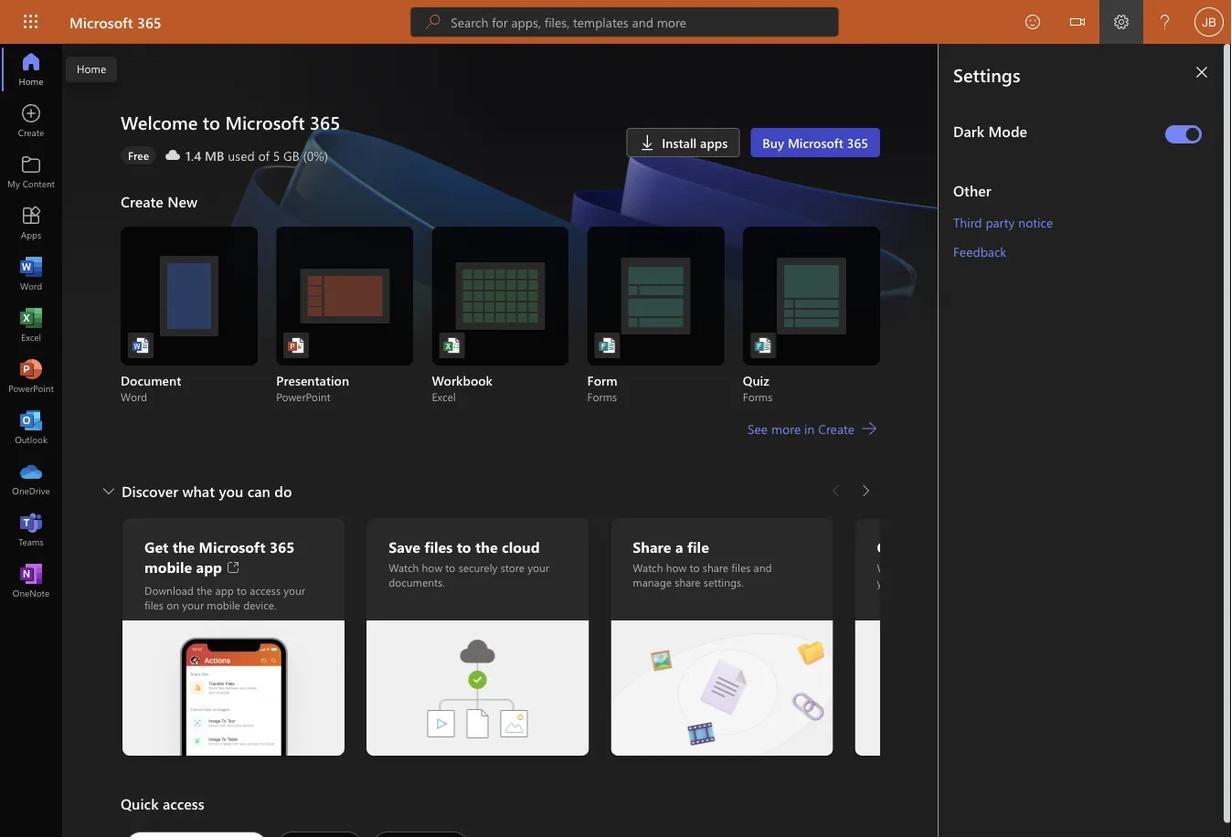 Task type: locate. For each thing, give the bounding box(es) containing it.
jb
[[1203, 15, 1217, 29]]

2 watch from the left
[[633, 561, 663, 575]]

buy
[[763, 134, 785, 151]]

microsoft right buy
[[788, 134, 844, 151]]

None search field
[[411, 7, 839, 37]]

tab list inside welcome to microsoft 365 "application"
[[121, 827, 712, 838]]

2 horizontal spatial files
[[732, 561, 751, 575]]

shared element
[[277, 832, 363, 838]]

and right sync,
[[1003, 561, 1022, 575]]

forms for form
[[588, 390, 617, 404]]

get the microsoft 365 mobile app
[[144, 537, 295, 577]]

files right manage
[[732, 561, 751, 575]]

to left the securely
[[446, 561, 456, 575]]

1 horizontal spatial watch
[[633, 561, 663, 575]]

access down get the microsoft 365 mobile app
[[250, 583, 281, 598]]

share a file image
[[611, 621, 833, 756]]

the right on
[[197, 583, 212, 598]]

buy microsoft 365
[[763, 134, 869, 151]]

2 get from the left
[[877, 537, 901, 556]]

1 watch from the left
[[389, 561, 419, 575]]

1 horizontal spatial access
[[250, 583, 281, 598]]

this account doesn't have a microsoft 365 subscription. click to view your benefits. tooltip
[[121, 146, 156, 165]]

settings region
[[884, 44, 1232, 838], [939, 44, 1232, 838]]

1 vertical spatial files
[[732, 561, 751, 575]]

share down the file
[[703, 561, 729, 575]]

mobile inside get the microsoft 365 mobile app
[[144, 557, 192, 577]]

microsoft up of on the left
[[225, 110, 305, 134]]

1 vertical spatial access
[[163, 794, 204, 813]]

files left on
[[144, 598, 164, 612]]

save files to the cloud watch how to securely store your documents.
[[389, 537, 550, 590]]

how down started
[[911, 561, 931, 575]]

files inside share a file watch how to share files and manage share settings.
[[732, 561, 751, 575]]

powerpoint presentation image
[[287, 336, 306, 355]]

2 forms from the left
[[743, 390, 773, 404]]

discover
[[122, 481, 178, 501]]

share
[[703, 561, 729, 575], [1025, 561, 1050, 575], [675, 575, 701, 590]]

and inside get started with onedrive watch how to store, sync, and share your files.
[[1003, 561, 1022, 575]]

mobile left device.
[[207, 598, 240, 612]]

home
[[77, 61, 106, 76]]

3 watch from the left
[[877, 561, 908, 575]]

a
[[676, 537, 684, 556]]

install apps button
[[627, 128, 740, 157]]

1.4
[[186, 147, 201, 164]]

apps image
[[22, 214, 40, 232]]

mode
[[989, 121, 1028, 140]]

2 horizontal spatial the
[[475, 537, 498, 556]]

files right save
[[425, 537, 453, 556]]

watch down share
[[633, 561, 663, 575]]

0 horizontal spatial watch
[[389, 561, 419, 575]]

more
[[772, 420, 801, 437]]

1 horizontal spatial the
[[197, 583, 212, 598]]

2 vertical spatial files
[[144, 598, 164, 612]]

3 tab from the left
[[368, 832, 474, 838]]

your
[[528, 561, 550, 575], [877, 575, 899, 590], [284, 583, 305, 598], [182, 598, 204, 612]]

how inside save files to the cloud watch how to securely store your documents.
[[422, 561, 443, 575]]

watch down started
[[877, 561, 908, 575]]

document word
[[121, 372, 181, 404]]

create right in on the bottom of the page
[[819, 420, 855, 437]]

share
[[633, 537, 672, 556]]

to down get the microsoft 365 mobile app
[[237, 583, 247, 598]]

share for get started with onedrive
[[1025, 561, 1050, 575]]

install
[[662, 134, 697, 151]]

the inside download the app to access your files on your mobile device.
[[197, 583, 212, 598]]

2 horizontal spatial share
[[1025, 561, 1050, 575]]

to down the file
[[690, 561, 700, 575]]

0 horizontal spatial create
[[121, 191, 163, 211]]

365 inside banner
[[137, 12, 162, 32]]

tab list
[[121, 827, 712, 838]]

app up download the app to access your files on your mobile device.
[[196, 557, 222, 577]]

to inside get started with onedrive watch how to store, sync, and share your files.
[[934, 561, 944, 575]]

microsoft inside 'button'
[[788, 134, 844, 151]]

dark mode
[[954, 121, 1028, 140]]

the up the securely
[[475, 537, 498, 556]]

0 horizontal spatial forms
[[588, 390, 617, 404]]

cloud
[[502, 537, 540, 556]]

third party notice link
[[954, 214, 1054, 230]]

with
[[958, 537, 989, 556]]

the up the download
[[173, 537, 195, 556]]

create new element
[[121, 187, 881, 476]]

install apps
[[662, 134, 728, 151]]

next image
[[857, 476, 875, 506]]

1 horizontal spatial get
[[877, 537, 901, 556]]

1 vertical spatial mobile
[[207, 598, 240, 612]]

create left the 'new'
[[121, 191, 163, 211]]

my content image
[[22, 163, 40, 181]]

0 horizontal spatial the
[[173, 537, 195, 556]]

1.4 mb used of 5 gb (0%)
[[186, 147, 328, 164]]

0 horizontal spatial and
[[754, 561, 772, 575]]

get left started
[[877, 537, 901, 556]]

welcome to microsoft 365 application
[[0, 44, 1099, 838]]

1 vertical spatial app
[[215, 583, 234, 598]]

your right store
[[528, 561, 550, 575]]

get inside get the microsoft 365 mobile app
[[144, 537, 168, 556]]

to inside share a file watch how to share files and manage share settings.
[[690, 561, 700, 575]]

1 vertical spatial create
[[819, 420, 855, 437]]

microsoft
[[69, 12, 133, 32], [225, 110, 305, 134], [788, 134, 844, 151], [199, 537, 266, 556]]

0 horizontal spatial share
[[675, 575, 701, 590]]


[[1071, 15, 1085, 29]]

apps
[[700, 134, 728, 151]]

how inside get started with onedrive watch how to store, sync, and share your files.
[[911, 561, 931, 575]]

third party notice
[[954, 214, 1054, 230]]

excel
[[432, 390, 456, 404]]

1 and from the left
[[754, 561, 772, 575]]

365
[[137, 12, 162, 32], [310, 110, 340, 134], [847, 134, 869, 151], [270, 537, 295, 556]]

documents.
[[389, 575, 445, 590]]

mobile inside download the app to access your files on your mobile device.
[[207, 598, 240, 612]]

app down get the microsoft 365 mobile app
[[215, 583, 234, 598]]

navigation inside welcome to microsoft 365 "application"
[[0, 44, 62, 607]]

microsoft inside get the microsoft 365 mobile app
[[199, 537, 266, 556]]

excel image
[[22, 316, 40, 335]]

tab
[[121, 832, 272, 838], [272, 832, 368, 838], [368, 832, 474, 838]]

welcome
[[121, 110, 198, 134]]

your left 'files.' at the bottom of page
[[877, 575, 899, 590]]

excel workbook image
[[443, 336, 461, 355]]

your inside save files to the cloud watch how to securely store your documents.
[[528, 561, 550, 575]]

watch inside save files to the cloud watch how to securely store your documents.
[[389, 561, 419, 575]]

files
[[425, 537, 453, 556], [732, 561, 751, 575], [144, 598, 164, 612]]

to left the store,
[[934, 561, 944, 575]]

save files to the cloud image
[[367, 621, 589, 756]]

share inside get started with onedrive watch how to store, sync, and share your files.
[[1025, 561, 1050, 575]]

onedrive image
[[22, 470, 40, 488]]

get up the download
[[144, 537, 168, 556]]

how down a
[[666, 561, 687, 575]]

microsoft up download the app to access your files on your mobile device.
[[199, 537, 266, 556]]

settings.
[[704, 575, 744, 590]]

1 forms from the left
[[588, 390, 617, 404]]

0 vertical spatial app
[[196, 557, 222, 577]]

presentation powerpoint
[[276, 372, 349, 404]]

2 how from the left
[[666, 561, 687, 575]]

0 horizontal spatial files
[[144, 598, 164, 612]]

navigation
[[0, 44, 62, 607]]

app
[[196, 557, 222, 577], [215, 583, 234, 598]]

workbook excel
[[432, 372, 493, 404]]

used
[[228, 147, 255, 164]]

microsoft up home on the top left
[[69, 12, 133, 32]]

1 horizontal spatial create
[[819, 420, 855, 437]]

365 inside 'button'
[[847, 134, 869, 151]]

forms down form in the top of the page
[[588, 390, 617, 404]]

mobile up the download
[[144, 557, 192, 577]]

app inside download the app to access your files on your mobile device.
[[215, 583, 234, 598]]

forms survey image
[[599, 336, 617, 355]]

1 get from the left
[[144, 537, 168, 556]]

your inside get started with onedrive watch how to store, sync, and share your files.
[[877, 575, 899, 590]]

list
[[121, 227, 881, 404]]

presentation
[[276, 372, 349, 389]]

favorites element
[[372, 832, 469, 838]]

2 and from the left
[[1003, 561, 1022, 575]]

the inside get the microsoft 365 mobile app
[[173, 537, 195, 556]]

2 horizontal spatial watch
[[877, 561, 908, 575]]

watch down save
[[389, 561, 419, 575]]

new
[[167, 191, 198, 211]]

0 vertical spatial files
[[425, 537, 453, 556]]

how inside share a file watch how to share files and manage share settings.
[[666, 561, 687, 575]]

to
[[203, 110, 220, 134], [457, 537, 471, 556], [446, 561, 456, 575], [690, 561, 700, 575], [934, 561, 944, 575], [237, 583, 247, 598]]

share down onedrive
[[1025, 561, 1050, 575]]

1 tab from the left
[[121, 832, 272, 838]]

and
[[754, 561, 772, 575], [1003, 561, 1022, 575]]

get
[[144, 537, 168, 556], [877, 537, 901, 556]]

0 vertical spatial mobile
[[144, 557, 192, 577]]

other
[[954, 180, 992, 200]]

home tooltip
[[66, 57, 117, 82]]

1 how from the left
[[422, 561, 443, 575]]

forms inside form forms
[[588, 390, 617, 404]]

and inside share a file watch how to share files and manage share settings.
[[754, 561, 772, 575]]

mb
[[205, 147, 224, 164]]

list containing document
[[121, 227, 881, 404]]

share for share a file
[[675, 575, 701, 590]]

files inside save files to the cloud watch how to securely store your documents.
[[425, 537, 453, 556]]

access up recently opened element
[[163, 794, 204, 813]]

0 horizontal spatial mobile
[[144, 557, 192, 577]]

recently opened element
[[125, 832, 268, 838]]

document
[[121, 372, 181, 389]]

2 tab from the left
[[272, 832, 368, 838]]

0 vertical spatial access
[[250, 583, 281, 598]]

forms
[[588, 390, 617, 404], [743, 390, 773, 404]]

quick
[[121, 794, 159, 813]]

share right manage
[[675, 575, 701, 590]]

1 horizontal spatial forms
[[743, 390, 773, 404]]

welcome to microsoft 365
[[121, 110, 340, 134]]

1 horizontal spatial files
[[425, 537, 453, 556]]

see more in create
[[748, 420, 855, 437]]

word document image
[[132, 336, 150, 355]]

how left the securely
[[422, 561, 443, 575]]

1 horizontal spatial and
[[1003, 561, 1022, 575]]

3 how from the left
[[911, 561, 931, 575]]

create
[[121, 191, 163, 211], [819, 420, 855, 437]]

party
[[986, 214, 1015, 230]]

1 horizontal spatial mobile
[[207, 598, 240, 612]]

of
[[258, 147, 270, 164]]

quick access
[[121, 794, 204, 813]]

Search box. Suggestions appear as you type. search field
[[451, 7, 839, 37]]

mobile
[[144, 557, 192, 577], [207, 598, 240, 612]]

get inside get started with onedrive watch how to store, sync, and share your files.
[[877, 537, 901, 556]]

device.
[[243, 598, 277, 612]]

feedback button
[[954, 237, 1007, 266]]

0 horizontal spatial get
[[144, 537, 168, 556]]

how
[[422, 561, 443, 575], [666, 561, 687, 575], [911, 561, 931, 575]]

the
[[173, 537, 195, 556], [475, 537, 498, 556], [197, 583, 212, 598]]

and right settings.
[[754, 561, 772, 575]]

word image
[[22, 265, 40, 283]]

forms down quiz at right
[[743, 390, 773, 404]]

save
[[389, 537, 421, 556]]

2 horizontal spatial how
[[911, 561, 931, 575]]

watch
[[389, 561, 419, 575], [633, 561, 663, 575], [877, 561, 908, 575]]

store,
[[947, 561, 974, 575]]

0 horizontal spatial how
[[422, 561, 443, 575]]

on
[[167, 598, 179, 612]]

1 horizontal spatial how
[[666, 561, 687, 575]]



Task type: vqa. For each thing, say whether or not it's contained in the screenshot.


Task type: describe. For each thing, give the bounding box(es) containing it.
create inside see more in create link
[[819, 420, 855, 437]]

workbook
[[432, 372, 493, 389]]

(0%)
[[303, 147, 328, 164]]

feedback
[[954, 243, 1007, 260]]

download
[[144, 583, 194, 598]]

file
[[688, 537, 709, 556]]

microsoft inside banner
[[69, 12, 133, 32]]

to up the securely
[[457, 537, 471, 556]]

in
[[805, 420, 815, 437]]

get for get the microsoft 365 mobile app
[[144, 537, 168, 556]]

app inside get the microsoft 365 mobile app
[[196, 557, 222, 577]]

microsoft 365
[[69, 12, 162, 32]]

the for app
[[173, 537, 195, 556]]

dark mode element
[[954, 121, 1158, 141]]

list inside welcome to microsoft 365 "application"
[[121, 227, 881, 404]]

the for your
[[197, 583, 212, 598]]

settings
[[954, 62, 1021, 86]]

jb button
[[1188, 0, 1232, 44]]

files inside download the app to access your files on your mobile device.
[[144, 598, 164, 612]]

powerpoint
[[276, 390, 331, 404]]

get for get started with onedrive watch how to store, sync, and share your files.
[[877, 537, 901, 556]]

get started with onedrive image
[[855, 621, 1097, 756]]

form
[[588, 372, 618, 389]]

get the microsoft 365 mobile app image
[[123, 621, 345, 756]]

forms for quiz
[[743, 390, 773, 404]]

create image
[[22, 112, 40, 130]]

microsoft 365 banner
[[0, 0, 1232, 47]]

notice
[[1019, 214, 1054, 230]]

get started with onedrive watch how to store, sync, and share your files.
[[877, 537, 1057, 590]]

watch inside share a file watch how to share files and manage share settings.
[[633, 561, 663, 575]]

powerpoint image
[[22, 368, 40, 386]]

365 inside get the microsoft 365 mobile app
[[270, 537, 295, 556]]

discover what you can do
[[122, 481, 292, 501]]

your right device.
[[284, 583, 305, 598]]

teams image
[[22, 521, 40, 539]]

1 horizontal spatial share
[[703, 561, 729, 575]]

to inside download the app to access your files on your mobile device.
[[237, 583, 247, 598]]

word
[[121, 390, 147, 404]]

0 vertical spatial create
[[121, 191, 163, 211]]

you
[[219, 481, 243, 501]]

home image
[[22, 60, 40, 79]]

do
[[275, 481, 292, 501]]

form forms
[[588, 372, 618, 404]]

create new
[[121, 191, 198, 211]]

2 settings region from the left
[[939, 44, 1232, 838]]

discover what you can do button
[[96, 476, 296, 506]]

files.
[[902, 575, 924, 590]]

see more in create link
[[746, 418, 881, 440]]

buy microsoft 365 button
[[751, 128, 881, 157]]

5
[[273, 147, 280, 164]]

other element
[[954, 180, 1210, 200]]

none search field inside the microsoft 365 banner
[[411, 7, 839, 37]]

sync,
[[977, 561, 1000, 575]]

gb
[[284, 147, 300, 164]]

securely
[[459, 561, 498, 575]]

access inside download the app to access your files on your mobile device.
[[250, 583, 281, 598]]

 button
[[1056, 0, 1100, 47]]

what
[[182, 481, 215, 501]]

manage
[[633, 575, 672, 590]]

the inside save files to the cloud watch how to securely store your documents.
[[475, 537, 498, 556]]

dark
[[954, 121, 985, 140]]

0 horizontal spatial access
[[163, 794, 204, 813]]

outlook image
[[22, 419, 40, 437]]

share a file watch how to share files and manage share settings.
[[633, 537, 772, 590]]

third
[[954, 214, 983, 230]]

store
[[501, 561, 525, 575]]

your right on
[[182, 598, 204, 612]]

onedrive
[[993, 537, 1057, 556]]

quiz
[[743, 372, 770, 389]]

quiz forms
[[743, 372, 773, 404]]

1 settings region from the left
[[884, 44, 1232, 838]]

see
[[748, 420, 768, 437]]

can
[[248, 481, 271, 501]]

download the app to access your files on your mobile device.
[[144, 583, 305, 612]]

started
[[905, 537, 954, 556]]

to up mb
[[203, 110, 220, 134]]

watch inside get started with onedrive watch how to store, sync, and share your files.
[[877, 561, 908, 575]]

onenote image
[[22, 572, 40, 591]]

free
[[128, 148, 149, 163]]

new quiz image
[[754, 336, 772, 355]]



